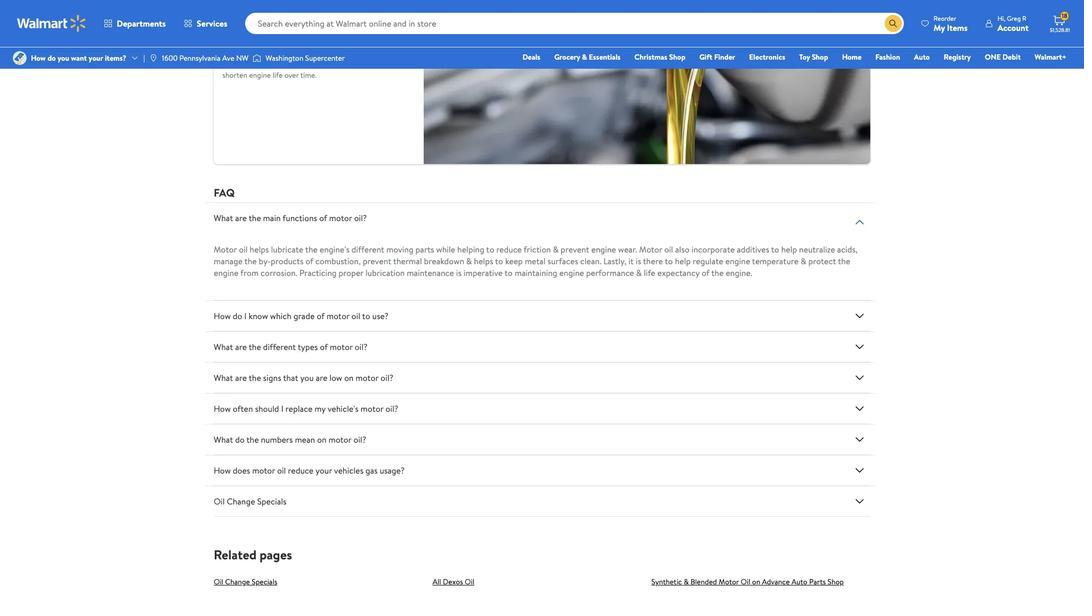 Task type: locate. For each thing, give the bounding box(es) containing it.
1 horizontal spatial on
[[344, 372, 354, 384]]

replace
[[285, 403, 313, 415]]

you right that
[[300, 372, 314, 384]]

help up the starvation,
[[343, 25, 357, 35]]

Search search field
[[245, 13, 904, 34]]

how
[[31, 53, 46, 63], [214, 310, 231, 322], [214, 403, 231, 415], [214, 465, 231, 477]]

lead
[[236, 58, 249, 69]]

of right functions
[[319, 212, 327, 224]]

different left types
[[263, 341, 296, 353]]

wear.
[[618, 244, 637, 255]]

auto link
[[909, 51, 935, 63]]

your right want
[[89, 53, 103, 63]]

0 vertical spatial reduce
[[496, 244, 522, 255]]

also
[[675, 244, 690, 255]]

usage?
[[380, 465, 405, 477]]

what are the signs that you are low on motor oil?
[[214, 372, 393, 384]]

specials down how does motor oil reduce your vehicles gas usage?
[[257, 496, 287, 507]]

2 horizontal spatial prevent
[[561, 244, 589, 255]]

surfaces
[[548, 255, 578, 267]]

0 vertical spatial i
[[244, 310, 247, 322]]

1 vertical spatial change
[[225, 577, 250, 587]]

0 vertical spatial on
[[344, 372, 354, 384]]

oil? for what do the numbers mean on motor oil?
[[354, 434, 366, 446]]

one debit link
[[980, 51, 1026, 63]]

washington
[[266, 53, 303, 63]]

how left often
[[214, 403, 231, 415]]

how often should i replace my vehicle's motor oil? image
[[853, 402, 866, 415]]

to right optimal
[[358, 25, 365, 35]]

motor right the "does"
[[252, 465, 275, 477]]

what for what do the numbers mean on motor oil?
[[214, 434, 233, 446]]

&
[[344, 14, 349, 24], [582, 52, 587, 62], [362, 58, 367, 69], [553, 244, 559, 255], [466, 255, 472, 267], [801, 255, 806, 267], [636, 267, 642, 279], [684, 577, 689, 587]]

you
[[58, 53, 69, 63], [300, 372, 314, 384]]

0 horizontal spatial  image
[[13, 51, 27, 65]]

1 horizontal spatial  image
[[253, 53, 261, 63]]

how do you want your items?
[[31, 53, 126, 63]]

proper inside motor oil helps lubricate the engine's different moving parts while helping to reduce friction & prevent engine wear. motor oil also incorporate additives to help neutralize acids, manage the by-products of combustion, prevent thermal breakdown & helps to keep metal surfaces clean. lastly, it is there to help regulate engine temperature & protect the engine from corrosion. practicing proper lubrication maintenance is imperative to maintaining engine performance & life expectancy of the engine.
[[339, 267, 364, 279]]

lastly,
[[604, 255, 627, 267]]

hi,
[[998, 14, 1006, 23]]

of right grade on the left of page
[[317, 310, 325, 322]]

1 vertical spatial you
[[300, 372, 314, 384]]

& right breakdown
[[466, 255, 472, 267]]

1 horizontal spatial life
[[644, 267, 656, 279]]

christmas shop
[[635, 52, 686, 62]]

1 horizontal spatial your
[[249, 25, 264, 35]]

motor oil helps lubricate the engine's different moving parts while helping to reduce friction & prevent engine wear. motor oil also incorporate additives to help neutralize acids, manage the by-products of combustion, prevent thermal breakdown & helps to keep metal surfaces clean. lastly, it is there to help regulate engine temperature & protect the engine from corrosion. practicing proper lubrication maintenance is imperative to maintaining engine performance & life expectancy of the engine.
[[214, 244, 858, 279]]

1 horizontal spatial which
[[353, 47, 372, 58]]

reduce
[[496, 244, 522, 255], [288, 465, 314, 477]]

dexos
[[443, 577, 463, 587]]

1 vertical spatial your
[[89, 53, 103, 63]]

life right "it"
[[644, 267, 656, 279]]

breakdown
[[424, 255, 464, 267]]

how does motor oil reduce your vehicles gas usage? image
[[853, 464, 866, 477]]

1 horizontal spatial level
[[326, 25, 341, 35]]

should
[[255, 403, 279, 415]]

regulate down keeping at top left
[[222, 36, 249, 47]]

0 horizontal spatial you
[[58, 53, 69, 63]]

0 vertical spatial different
[[352, 244, 384, 255]]

2 horizontal spatial your
[[316, 465, 332, 477]]

the left engine's
[[305, 244, 318, 255]]

on right mean
[[317, 434, 327, 446]]

 image for how do you want your items?
[[13, 51, 27, 65]]

1 vertical spatial performance
[[586, 267, 634, 279]]

auto left parts
[[792, 577, 808, 587]]

0 vertical spatial auto
[[914, 52, 930, 62]]

0 vertical spatial regulate
[[222, 36, 249, 47]]

1 horizontal spatial reduce
[[496, 244, 522, 255]]

i
[[244, 310, 247, 322], [281, 403, 283, 415]]

1 horizontal spatial different
[[352, 244, 384, 255]]

regular oil changes and keeping your oil level at optimal level help to regulate proper lubrication, remove contaminants and prevent oil starvation. image
[[424, 0, 870, 164]]

reduce inside motor oil helps lubricate the engine's different moving parts while helping to reduce friction & prevent engine wear. motor oil also incorporate additives to help neutralize acids, manage the by-products of combustion, prevent thermal breakdown & helps to keep metal surfaces clean. lastly, it is there to help regulate engine temperature & protect the engine from corrosion. practicing proper lubrication maintenance is imperative to maintaining engine performance & life expectancy of the engine.
[[496, 244, 522, 255]]

motor right blended
[[719, 577, 739, 587]]

ave
[[222, 53, 234, 63]]

1 vertical spatial i
[[281, 403, 283, 415]]

acids,
[[837, 244, 858, 255]]

maintenance inside motor oil helps lubricate the engine's different moving parts while helping to reduce friction & prevent engine wear. motor oil also incorporate additives to help neutralize acids, manage the by-products of combustion, prevent thermal breakdown & helps to keep metal surfaces clean. lastly, it is there to help regulate engine temperature & protect the engine from corrosion. practicing proper lubrication maintenance is imperative to maintaining engine performance & life expectancy of the engine.
[[407, 267, 454, 279]]

0 vertical spatial do
[[48, 53, 56, 63]]

items
[[947, 22, 968, 33]]

do left know
[[233, 310, 242, 322]]

maintenance inside regular oil maintenance (oil changes) & keeping your oil level at optimal level help to regulate proper lubrication, remove contaminants and prevent oil starvation, which can lead to wear, poor engine performance & shorten engine life over time.
[[258, 14, 300, 24]]

0 horizontal spatial life
[[273, 70, 283, 80]]

2 vertical spatial do
[[235, 434, 245, 446]]

level down changes)
[[326, 25, 341, 35]]

one debit
[[985, 52, 1021, 62]]

& right "it"
[[636, 267, 642, 279]]

proper down engine's
[[339, 267, 364, 279]]

2 horizontal spatial help
[[781, 244, 797, 255]]

is left 'imperative'
[[456, 267, 462, 279]]

0 horizontal spatial i
[[244, 310, 247, 322]]

0 vertical spatial which
[[353, 47, 372, 58]]

reduce down mean
[[288, 465, 314, 477]]

2 horizontal spatial on
[[752, 577, 760, 587]]

your inside regular oil maintenance (oil changes) & keeping your oil level at optimal level help to regulate proper lubrication, remove contaminants and prevent oil starvation, which can lead to wear, poor engine performance & shorten engine life over time.
[[249, 25, 264, 35]]

to right there
[[665, 255, 673, 267]]

how left the "does"
[[214, 465, 231, 477]]

0 horizontal spatial maintenance
[[258, 14, 300, 24]]

faq
[[214, 186, 235, 200]]

to right additives
[[771, 244, 779, 255]]

your left vehicles
[[316, 465, 332, 477]]

engine left temperature
[[726, 255, 750, 267]]

additives
[[737, 244, 769, 255]]

the left by-
[[244, 255, 257, 267]]

deals
[[523, 52, 540, 62]]

how for how does motor oil reduce your vehicles gas usage?
[[214, 465, 231, 477]]

grocery
[[554, 52, 580, 62]]

1 horizontal spatial you
[[300, 372, 314, 384]]

(oil
[[301, 14, 312, 24]]

what are the main functions of motor oil? image
[[853, 216, 866, 229]]

1 vertical spatial on
[[317, 434, 327, 446]]

i right should
[[281, 403, 283, 415]]

neutralize
[[799, 244, 835, 255]]

 image right nw
[[253, 53, 261, 63]]

1 vertical spatial life
[[644, 267, 656, 279]]

helps up the "from"
[[250, 244, 269, 255]]

maintenance down parts
[[407, 267, 454, 279]]

0 horizontal spatial on
[[317, 434, 327, 446]]

0 vertical spatial you
[[58, 53, 69, 63]]

oil change specials
[[214, 496, 287, 507], [214, 577, 277, 587]]

are for main
[[235, 212, 247, 224]]

on right low
[[344, 372, 354, 384]]

 image down walmart image
[[13, 51, 27, 65]]

0 horizontal spatial your
[[89, 53, 103, 63]]

products
[[271, 255, 304, 267]]

proper inside regular oil maintenance (oil changes) & keeping your oil level at optimal level help to regulate proper lubrication, remove contaminants and prevent oil starvation, which can lead to wear, poor engine performance & shorten engine life over time.
[[251, 36, 273, 47]]

0 horizontal spatial different
[[263, 341, 296, 353]]

engine.
[[726, 267, 752, 279]]

you left want
[[58, 53, 69, 63]]

which right the starvation,
[[353, 47, 372, 58]]

toy shop
[[799, 52, 828, 62]]

your right keeping at top left
[[249, 25, 264, 35]]

gas
[[366, 465, 378, 477]]

level
[[275, 25, 290, 35], [326, 25, 341, 35]]

3 what from the top
[[214, 372, 233, 384]]

1 vertical spatial oil change specials
[[214, 577, 277, 587]]

1 what from the top
[[214, 212, 233, 224]]

auto right fashion link
[[914, 52, 930, 62]]

oil
[[214, 496, 225, 507], [214, 577, 223, 587], [465, 577, 474, 587], [741, 577, 750, 587]]

pages
[[260, 546, 292, 564]]

0 horizontal spatial performance
[[318, 58, 360, 69]]

engine left the "from"
[[214, 267, 239, 279]]

motor
[[214, 244, 237, 255], [639, 244, 662, 255], [719, 577, 739, 587]]

change down 'related'
[[225, 577, 250, 587]]

specials
[[257, 496, 287, 507], [252, 577, 277, 587]]

auto
[[914, 52, 930, 62], [792, 577, 808, 587]]

temperature
[[752, 255, 799, 267]]

0 horizontal spatial reduce
[[288, 465, 314, 477]]

1 vertical spatial different
[[263, 341, 296, 353]]

grocery & essentials link
[[550, 51, 625, 63]]

shop right christmas
[[669, 52, 686, 62]]

do up the "does"
[[235, 434, 245, 446]]

motor right low
[[356, 372, 379, 384]]

2 vertical spatial your
[[316, 465, 332, 477]]

maintenance
[[258, 14, 300, 24], [407, 267, 454, 279]]

proper up and
[[251, 36, 273, 47]]

1 horizontal spatial is
[[636, 255, 641, 267]]

often
[[233, 403, 253, 415]]

life inside regular oil maintenance (oil changes) & keeping your oil level at optimal level help to regulate proper lubrication, remove contaminants and prevent oil starvation, which can lead to wear, poor engine performance & shorten engine life over time.
[[273, 70, 283, 80]]

is
[[636, 255, 641, 267], [456, 267, 462, 279]]

life down 'poor'
[[273, 70, 283, 80]]

maintaining
[[515, 267, 557, 279]]

how left know
[[214, 310, 231, 322]]

0 horizontal spatial help
[[343, 25, 357, 35]]

help right there
[[675, 255, 691, 267]]

0 vertical spatial oil change specials
[[214, 496, 287, 507]]

0 horizontal spatial level
[[275, 25, 290, 35]]

0 horizontal spatial regulate
[[222, 36, 249, 47]]

shop inside toy shop link
[[812, 52, 828, 62]]

1 horizontal spatial helps
[[474, 255, 493, 267]]

and
[[268, 47, 279, 58]]

shop inside christmas shop link
[[669, 52, 686, 62]]

1 horizontal spatial proper
[[339, 267, 364, 279]]

toy
[[799, 52, 810, 62]]

2 horizontal spatial motor
[[719, 577, 739, 587]]

1 vertical spatial maintenance
[[407, 267, 454, 279]]

oil? for what are the main functions of motor oil?
[[354, 212, 367, 224]]

walmart image
[[17, 15, 86, 32]]

1 horizontal spatial maintenance
[[407, 267, 454, 279]]

do left want
[[48, 53, 56, 63]]

change down the "does"
[[227, 496, 255, 507]]

0 vertical spatial life
[[273, 70, 283, 80]]

1 vertical spatial auto
[[792, 577, 808, 587]]

to right 'imperative'
[[505, 267, 513, 279]]

parts
[[416, 244, 434, 255]]

engine right maintaining
[[559, 267, 584, 279]]

nw
[[236, 53, 249, 63]]

signs
[[263, 372, 281, 384]]

oil down the numbers
[[277, 465, 286, 477]]

i left know
[[244, 310, 247, 322]]

1 vertical spatial do
[[233, 310, 242, 322]]

motor down vehicle's at the left of page
[[329, 434, 351, 446]]

grocery & essentials
[[554, 52, 621, 62]]

performance
[[318, 58, 360, 69], [586, 267, 634, 279]]

departments button
[[95, 11, 175, 36]]

synthetic & blended motor oil on advance auto parts shop link
[[652, 577, 844, 587]]

2 what from the top
[[214, 341, 233, 353]]

1 horizontal spatial regulate
[[693, 255, 723, 267]]

to right the "helping"
[[486, 244, 494, 255]]

oil change specials down "related pages"
[[214, 577, 277, 587]]

|
[[143, 53, 145, 63]]

is right "it"
[[636, 255, 641, 267]]

of
[[319, 212, 327, 224], [306, 255, 313, 267], [702, 267, 710, 279], [317, 310, 325, 322], [320, 341, 328, 353]]

 image
[[149, 54, 158, 62]]

motor right "it"
[[639, 244, 662, 255]]

prevent left thermal
[[363, 255, 391, 267]]

prevent down lubrication,
[[281, 47, 306, 58]]

regulate right also
[[693, 255, 723, 267]]

toy shop link
[[795, 51, 833, 63]]

0 vertical spatial specials
[[257, 496, 287, 507]]

on left advance
[[752, 577, 760, 587]]

thermal
[[393, 255, 422, 267]]

1 vertical spatial which
[[270, 310, 292, 322]]

regulate inside motor oil helps lubricate the engine's different moving parts while helping to reduce friction & prevent engine wear. motor oil also incorporate additives to help neutralize acids, manage the by-products of combustion, prevent thermal breakdown & helps to keep metal surfaces clean. lastly, it is there to help regulate engine temperature & protect the engine from corrosion. practicing proper lubrication maintenance is imperative to maintaining engine performance & life expectancy of the engine.
[[693, 255, 723, 267]]

1 horizontal spatial i
[[281, 403, 283, 415]]

what do the numbers mean on motor oil?
[[214, 434, 366, 446]]

all dexos oil link
[[433, 577, 474, 587]]

oil change specials down the "does"
[[214, 496, 287, 507]]

prevent right friction
[[561, 244, 589, 255]]

advance
[[762, 577, 790, 587]]

walmart+ link
[[1030, 51, 1071, 63]]

0 vertical spatial your
[[249, 25, 264, 35]]

to left keep
[[495, 255, 503, 267]]

2 vertical spatial on
[[752, 577, 760, 587]]

functions
[[283, 212, 317, 224]]

0 horizontal spatial proper
[[251, 36, 273, 47]]

help inside regular oil maintenance (oil changes) & keeping your oil level at optimal level help to regulate proper lubrication, remove contaminants and prevent oil starvation, which can lead to wear, poor engine performance & shorten engine life over time.
[[343, 25, 357, 35]]

do for the
[[235, 434, 245, 446]]

your
[[249, 25, 264, 35], [89, 53, 103, 63], [316, 465, 332, 477]]

what
[[214, 212, 233, 224], [214, 341, 233, 353], [214, 372, 233, 384], [214, 434, 233, 446]]

specials down pages
[[252, 577, 277, 587]]

regulate inside regular oil maintenance (oil changes) & keeping your oil level at optimal level help to regulate proper lubrication, remove contaminants and prevent oil starvation, which can lead to wear, poor engine performance & shorten engine life over time.
[[222, 36, 249, 47]]

helps left keep
[[474, 255, 493, 267]]

which
[[353, 47, 372, 58], [270, 310, 292, 322]]

changes)
[[313, 14, 342, 24]]

items?
[[105, 53, 126, 63]]

how down walmart image
[[31, 53, 46, 63]]

maintenance up at
[[258, 14, 300, 24]]

1 vertical spatial proper
[[339, 267, 364, 279]]

oil left also
[[664, 244, 673, 255]]

0 vertical spatial proper
[[251, 36, 273, 47]]

performance down wear.
[[586, 267, 634, 279]]

motor left by-
[[214, 244, 237, 255]]

how for how often should i replace my vehicle's motor oil?
[[214, 403, 231, 415]]

electronics link
[[744, 51, 790, 63]]

different up lubrication
[[352, 244, 384, 255]]

0 vertical spatial maintenance
[[258, 14, 300, 24]]

1 horizontal spatial help
[[675, 255, 691, 267]]

help left neutralize
[[781, 244, 797, 255]]

home link
[[837, 51, 867, 63]]

1 horizontal spatial performance
[[586, 267, 634, 279]]

motor right vehicle's at the left of page
[[361, 403, 384, 415]]

regular
[[222, 14, 247, 24]]

are for signs
[[235, 372, 247, 384]]

 image
[[13, 51, 27, 65], [253, 53, 261, 63]]

manage
[[214, 255, 243, 267]]

which right know
[[270, 310, 292, 322]]

use?
[[372, 310, 389, 322]]

0 horizontal spatial prevent
[[281, 47, 306, 58]]

1 vertical spatial regulate
[[693, 255, 723, 267]]

4 what from the top
[[214, 434, 233, 446]]

0 vertical spatial change
[[227, 496, 255, 507]]

0 vertical spatial performance
[[318, 58, 360, 69]]



Task type: describe. For each thing, give the bounding box(es) containing it.
$1,528.81
[[1050, 26, 1070, 34]]

vehicles
[[334, 465, 364, 477]]

essentials
[[589, 52, 621, 62]]

what for what are the signs that you are low on motor oil?
[[214, 372, 233, 384]]

which inside regular oil maintenance (oil changes) & keeping your oil level at optimal level help to regulate proper lubrication, remove contaminants and prevent oil starvation, which can lead to wear, poor engine performance & shorten engine life over time.
[[353, 47, 372, 58]]

want
[[71, 53, 87, 63]]

do for i
[[233, 310, 242, 322]]

how often should i replace my vehicle's motor oil?
[[214, 403, 398, 415]]

oil up and
[[266, 25, 273, 35]]

electronics
[[749, 52, 785, 62]]

shop for christmas shop
[[669, 52, 686, 62]]

reorder
[[934, 14, 956, 23]]

1 horizontal spatial auto
[[914, 52, 930, 62]]

lubrication,
[[275, 36, 311, 47]]

parts
[[809, 577, 826, 587]]

0 horizontal spatial motor
[[214, 244, 237, 255]]

friction
[[524, 244, 551, 255]]

finder
[[714, 52, 735, 62]]

it
[[629, 255, 634, 267]]

deals link
[[518, 51, 545, 63]]

departments
[[117, 18, 166, 29]]

1 level from the left
[[275, 25, 290, 35]]

oil left use?
[[352, 310, 360, 322]]

christmas shop link
[[630, 51, 690, 63]]

home
[[842, 52, 862, 62]]

engine up time.
[[295, 58, 317, 69]]

greg
[[1007, 14, 1021, 23]]

christmas
[[635, 52, 667, 62]]

oil right regular
[[249, 14, 257, 24]]

oil down remove
[[308, 47, 316, 58]]

how does motor oil reduce your vehicles gas usage?
[[214, 465, 405, 477]]

how for how do you want your items?
[[31, 53, 46, 63]]

of right types
[[320, 341, 328, 353]]

oil up the "from"
[[239, 244, 248, 255]]

starvation,
[[317, 47, 351, 58]]

optimal
[[300, 25, 324, 35]]

registry
[[944, 52, 971, 62]]

how for how do i know which grade of motor oil to use?
[[214, 310, 231, 322]]

gift finder link
[[695, 51, 740, 63]]

oil? for what are the different types of motor oil?
[[355, 341, 368, 353]]

0 horizontal spatial auto
[[792, 577, 808, 587]]

lubricate
[[271, 244, 303, 255]]

at
[[292, 25, 298, 35]]

engine down wear,
[[249, 70, 271, 80]]

all
[[433, 577, 441, 587]]

imperative
[[464, 267, 503, 279]]

related
[[214, 546, 257, 564]]

practicing
[[299, 267, 337, 279]]

to right lead
[[251, 58, 258, 69]]

account
[[998, 22, 1029, 33]]

1 oil change specials from the top
[[214, 496, 287, 507]]

the down know
[[249, 341, 261, 353]]

of down incorporate
[[702, 267, 710, 279]]

motor right grade on the left of page
[[327, 310, 350, 322]]

moving
[[386, 244, 414, 255]]

gift finder
[[699, 52, 735, 62]]

do for you
[[48, 53, 56, 63]]

combustion,
[[315, 255, 361, 267]]

& right changes)
[[344, 14, 349, 24]]

from
[[240, 267, 259, 279]]

pennsylvania
[[179, 53, 220, 63]]

prevent inside regular oil maintenance (oil changes) & keeping your oil level at optimal level help to regulate proper lubrication, remove contaminants and prevent oil starvation, which can lead to wear, poor engine performance & shorten engine life over time.
[[281, 47, 306, 58]]

does
[[233, 465, 250, 477]]

what are the signs that you are low on motor oil? image
[[853, 372, 866, 384]]

to left use?
[[362, 310, 370, 322]]

1600
[[162, 53, 178, 63]]

one
[[985, 52, 1001, 62]]

what are the main functions of motor oil?
[[214, 212, 367, 224]]

what do the numbers mean on motor oil? image
[[853, 433, 866, 446]]

2 oil change specials from the top
[[214, 577, 277, 587]]

hi, greg r account
[[998, 14, 1029, 33]]

how do i know which grade of motor oil to use? image
[[853, 310, 866, 323]]

what for what are the main functions of motor oil?
[[214, 212, 233, 224]]

the left main
[[249, 212, 261, 224]]

1 horizontal spatial motor
[[639, 244, 662, 255]]

corrosion.
[[261, 267, 297, 279]]

0 horizontal spatial helps
[[250, 244, 269, 255]]

2 level from the left
[[326, 25, 341, 35]]

& left blended
[[684, 577, 689, 587]]

low
[[330, 372, 342, 384]]

1 horizontal spatial prevent
[[363, 255, 391, 267]]

& right grocery
[[582, 52, 587, 62]]

shorten
[[222, 70, 247, 80]]

the right the protect
[[838, 255, 850, 267]]

how do i know which grade of motor oil to use?
[[214, 310, 389, 322]]

the left signs
[[249, 372, 261, 384]]

synthetic & blended motor oil on advance auto parts shop
[[652, 577, 844, 587]]

what for what are the different types of motor oil?
[[214, 341, 233, 353]]

are for different
[[235, 341, 247, 353]]

numbers
[[261, 434, 293, 446]]

Walmart Site-Wide search field
[[245, 13, 904, 34]]

r
[[1022, 14, 1027, 23]]

oil change specials image
[[853, 495, 866, 508]]

lubrication
[[366, 267, 405, 279]]

types
[[298, 341, 318, 353]]

of right products
[[306, 255, 313, 267]]

1 vertical spatial reduce
[[288, 465, 314, 477]]

on for synthetic & blended motor oil on advance auto parts shop
[[752, 577, 760, 587]]

& right friction
[[553, 244, 559, 255]]

on for what do the numbers mean on motor oil?
[[317, 434, 327, 446]]

helping
[[457, 244, 484, 255]]

& right supercenter
[[362, 58, 367, 69]]

 image for washington supercenter
[[253, 53, 261, 63]]

performance inside regular oil maintenance (oil changes) & keeping your oil level at optimal level help to regulate proper lubrication, remove contaminants and prevent oil starvation, which can lead to wear, poor engine performance & shorten engine life over time.
[[318, 58, 360, 69]]

different inside motor oil helps lubricate the engine's different moving parts while helping to reduce friction & prevent engine wear. motor oil also incorporate additives to help neutralize acids, manage the by-products of combustion, prevent thermal breakdown & helps to keep metal surfaces clean. lastly, it is there to help regulate engine temperature & protect the engine from corrosion. practicing proper lubrication maintenance is imperative to maintaining engine performance & life expectancy of the engine.
[[352, 244, 384, 255]]

incorporate
[[692, 244, 735, 255]]

life inside motor oil helps lubricate the engine's different moving parts while helping to reduce friction & prevent engine wear. motor oil also incorporate additives to help neutralize acids, manage the by-products of combustion, prevent thermal breakdown & helps to keep metal surfaces clean. lastly, it is there to help regulate engine temperature & protect the engine from corrosion. practicing proper lubrication maintenance is imperative to maintaining engine performance & life expectancy of the engine.
[[644, 267, 656, 279]]

washington supercenter
[[266, 53, 345, 63]]

protect
[[809, 255, 836, 267]]

shop for toy shop
[[812, 52, 828, 62]]

motor up engine's
[[329, 212, 352, 224]]

the left 'engine.'
[[712, 267, 724, 279]]

keeping
[[222, 25, 248, 35]]

the left the numbers
[[247, 434, 259, 446]]

0 horizontal spatial is
[[456, 267, 462, 279]]

what are the different types of motor oil?
[[214, 341, 368, 353]]

related pages
[[214, 546, 292, 564]]

0 horizontal spatial which
[[270, 310, 292, 322]]

wear,
[[259, 58, 276, 69]]

engine left wear.
[[591, 244, 616, 255]]

engine's
[[320, 244, 350, 255]]

motor up low
[[330, 341, 353, 353]]

my
[[315, 403, 326, 415]]

can
[[222, 58, 234, 69]]

blended
[[691, 577, 717, 587]]

supercenter
[[305, 53, 345, 63]]

walmart+
[[1035, 52, 1067, 62]]

that
[[283, 372, 298, 384]]

expectancy
[[658, 267, 700, 279]]

oil change specials link
[[214, 577, 277, 587]]

regular oil maintenance (oil changes) & keeping your oil level at optimal level help to regulate proper lubrication, remove contaminants and prevent oil starvation, which can lead to wear, poor engine performance & shorten engine life over time.
[[222, 14, 372, 80]]

keep
[[505, 255, 523, 267]]

fashion
[[876, 52, 900, 62]]

what are the different types of motor oil? image
[[853, 341, 866, 353]]

1600 pennsylvania ave nw
[[162, 53, 249, 63]]

& left the protect
[[801, 255, 806, 267]]

shop right parts
[[828, 577, 844, 587]]

gift
[[699, 52, 713, 62]]

search icon image
[[889, 19, 898, 28]]

1 vertical spatial specials
[[252, 577, 277, 587]]

synthetic
[[652, 577, 682, 587]]

performance inside motor oil helps lubricate the engine's different moving parts while helping to reduce friction & prevent engine wear. motor oil also incorporate additives to help neutralize acids, manage the by-products of combustion, prevent thermal breakdown & helps to keep metal surfaces clean. lastly, it is there to help regulate engine temperature & protect the engine from corrosion. practicing proper lubrication maintenance is imperative to maintaining engine performance & life expectancy of the engine.
[[586, 267, 634, 279]]



Task type: vqa. For each thing, say whether or not it's contained in the screenshot.
wear,
yes



